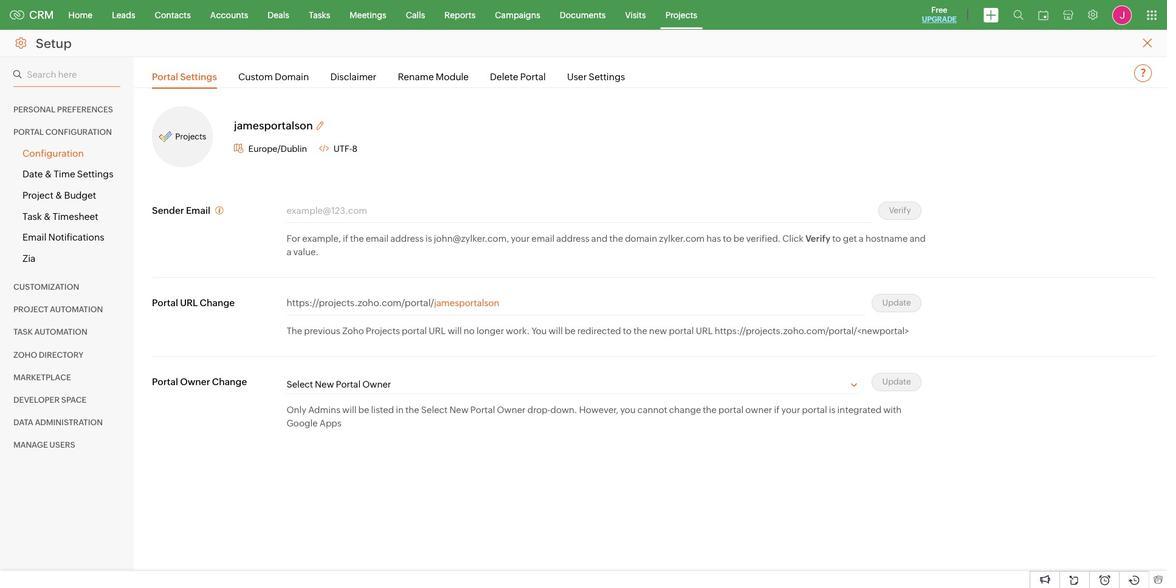 Task type: describe. For each thing, give the bounding box(es) containing it.
reports link
[[435, 0, 485, 29]]

contacts
[[155, 10, 191, 20]]

visits
[[625, 10, 646, 20]]

projects link
[[656, 0, 707, 29]]

leads link
[[102, 0, 145, 29]]

crm
[[29, 9, 54, 21]]

calls
[[406, 10, 425, 20]]

campaigns link
[[485, 0, 550, 29]]

accounts
[[210, 10, 248, 20]]

home link
[[59, 0, 102, 29]]

calls link
[[396, 0, 435, 29]]

search image
[[1014, 10, 1024, 20]]

tasks
[[309, 10, 330, 20]]

profile element
[[1106, 0, 1140, 29]]

leads
[[112, 10, 135, 20]]

tasks link
[[299, 0, 340, 29]]

reports
[[445, 10, 476, 20]]



Task type: locate. For each thing, give the bounding box(es) containing it.
documents link
[[550, 0, 616, 29]]

free
[[932, 5, 948, 15]]

deals
[[268, 10, 289, 20]]

calendar image
[[1039, 10, 1049, 20]]

profile image
[[1113, 5, 1132, 25]]

create menu image
[[984, 8, 999, 22]]

crm link
[[10, 9, 54, 21]]

documents
[[560, 10, 606, 20]]

meetings link
[[340, 0, 396, 29]]

contacts link
[[145, 0, 201, 29]]

free upgrade
[[922, 5, 957, 24]]

accounts link
[[201, 0, 258, 29]]

visits link
[[616, 0, 656, 29]]

create menu element
[[977, 0, 1006, 29]]

search element
[[1006, 0, 1031, 30]]

upgrade
[[922, 15, 957, 24]]

meetings
[[350, 10, 387, 20]]

projects
[[666, 10, 698, 20]]

home
[[68, 10, 93, 20]]

deals link
[[258, 0, 299, 29]]

campaigns
[[495, 10, 541, 20]]



Task type: vqa. For each thing, say whether or not it's contained in the screenshot.
Signals image
no



